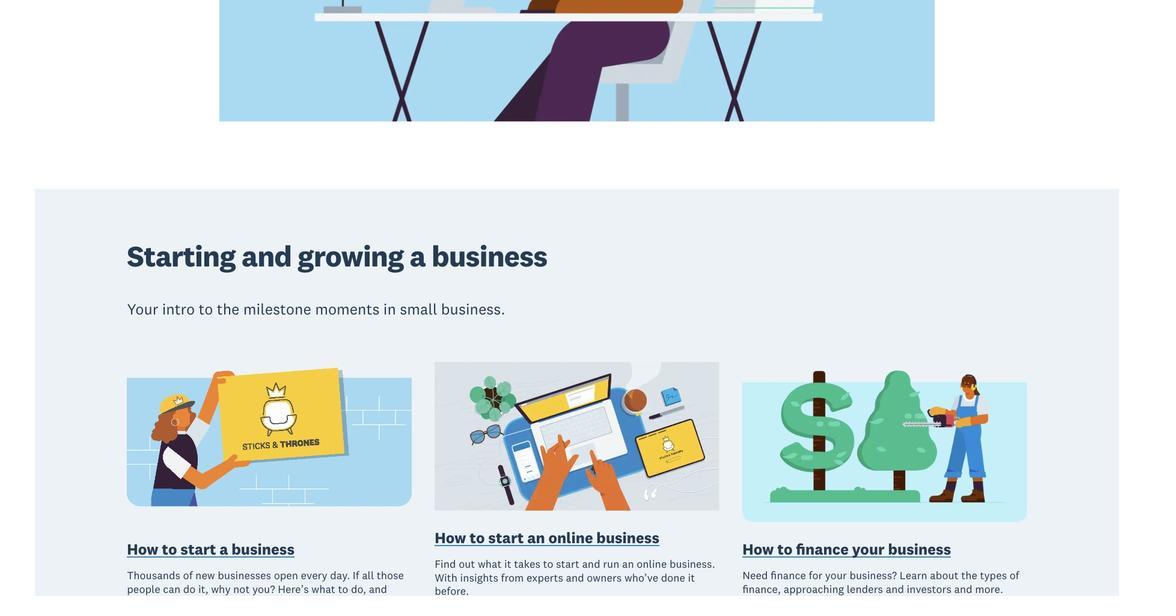 Task type: locate. For each thing, give the bounding box(es) containing it.
1 horizontal spatial a
[[410, 238, 426, 275]]

with
[[435, 571, 457, 585]]

how up "find"
[[435, 529, 466, 548]]

all
[[362, 569, 374, 583]]

your right for
[[825, 569, 847, 583]]

0 horizontal spatial it
[[504, 558, 511, 571]]

0 horizontal spatial of
[[183, 569, 193, 583]]

a up small
[[410, 238, 426, 275]]

open
[[274, 569, 298, 583]]

thousands
[[127, 569, 180, 583]]

day.
[[330, 569, 350, 583]]

1 of from the left
[[183, 569, 193, 583]]

an
[[527, 529, 545, 548], [622, 558, 634, 571]]

to
[[199, 300, 213, 319], [470, 529, 485, 548], [162, 540, 177, 560], [777, 540, 793, 560], [543, 558, 553, 571], [338, 583, 348, 597]]

starting and growing a business
[[127, 238, 547, 275]]

to left 'do,'
[[338, 583, 348, 597]]

0 vertical spatial an
[[527, 529, 545, 548]]

business. right who've
[[670, 558, 715, 571]]

the
[[217, 300, 239, 319], [961, 569, 977, 583]]

1 vertical spatial business.
[[670, 558, 715, 571]]

your inside need finance for your business? learn about the types of finance, approaching lenders and investors and more.
[[825, 569, 847, 583]]

those
[[377, 569, 404, 583]]

business.
[[441, 300, 505, 319], [670, 558, 715, 571]]

who've
[[624, 571, 658, 585]]

what inside find out what it takes to start and run an online business. with insights from experts and owners who've done it before.
[[478, 558, 502, 571]]

online right the run
[[637, 558, 667, 571]]

0 vertical spatial finance
[[796, 540, 849, 560]]

1 horizontal spatial your
[[852, 540, 885, 560]]

starting
[[127, 238, 236, 275]]

how
[[435, 529, 466, 548], [127, 540, 158, 560], [742, 540, 774, 560]]

intro
[[162, 300, 195, 319]]

finance inside how to finance your business link
[[796, 540, 849, 560]]

what right here's
[[312, 583, 335, 597]]

0 horizontal spatial what
[[312, 583, 335, 597]]

1 horizontal spatial it
[[688, 571, 695, 585]]

the left types
[[961, 569, 977, 583]]

online up find out what it takes to start and run an online business. with insights from experts and owners who've done it before.
[[549, 529, 593, 548]]

0 horizontal spatial how
[[127, 540, 158, 560]]

start inside find out what it takes to start and run an online business. with insights from experts and owners who've done it before.
[[556, 558, 579, 571]]

online
[[549, 529, 593, 548], [637, 558, 667, 571]]

you?
[[252, 583, 275, 597]]

0 horizontal spatial business.
[[441, 300, 505, 319]]

find
[[435, 558, 456, 571]]

do,
[[351, 583, 366, 597]]

1 horizontal spatial how
[[435, 529, 466, 548]]

1 horizontal spatial online
[[637, 558, 667, 571]]

what right out
[[478, 558, 502, 571]]

2 horizontal spatial start
[[556, 558, 579, 571]]

and left the run
[[582, 558, 600, 571]]

finance
[[796, 540, 849, 560], [771, 569, 806, 583]]

1 vertical spatial a
[[220, 540, 228, 560]]

1 vertical spatial your
[[825, 569, 847, 583]]

1 vertical spatial what
[[312, 583, 335, 597]]

start for a
[[181, 540, 216, 560]]

from
[[501, 571, 524, 585]]

it left the takes
[[504, 558, 511, 571]]

finance up for
[[796, 540, 849, 560]]

0 horizontal spatial the
[[217, 300, 239, 319]]

your inside how to finance your business link
[[852, 540, 885, 560]]

business
[[432, 238, 547, 275], [596, 529, 659, 548], [232, 540, 295, 560], [888, 540, 951, 560]]

and inside thousands of new businesses open every day. if all those people can do it, why not you? here's what to do, and when.
[[369, 583, 387, 597]]

online inside find out what it takes to start and run an online business. with insights from experts and owners who've done it before.
[[637, 558, 667, 571]]

and
[[242, 238, 292, 275], [582, 558, 600, 571], [566, 571, 584, 585], [369, 583, 387, 597], [886, 583, 904, 597], [954, 583, 972, 597]]

how inside how to finance your business link
[[742, 540, 774, 560]]

your
[[127, 300, 158, 319]]

your for business?
[[825, 569, 847, 583]]

types
[[980, 569, 1007, 583]]

the left milestone
[[217, 300, 239, 319]]

it
[[504, 558, 511, 571], [688, 571, 695, 585]]

1 horizontal spatial start
[[488, 529, 524, 548]]

before.
[[435, 585, 469, 597]]

0 horizontal spatial a
[[220, 540, 228, 560]]

0 vertical spatial a
[[410, 238, 426, 275]]

your
[[852, 540, 885, 560], [825, 569, 847, 583]]

to right intro
[[199, 300, 213, 319]]

to right the takes
[[543, 558, 553, 571]]

0 vertical spatial what
[[478, 558, 502, 571]]

0 horizontal spatial your
[[825, 569, 847, 583]]

1 vertical spatial the
[[961, 569, 977, 583]]

an right the run
[[622, 558, 634, 571]]

start
[[488, 529, 524, 548], [181, 540, 216, 560], [556, 558, 579, 571]]

start down how to start an online business link
[[556, 558, 579, 571]]

takes
[[514, 558, 540, 571]]

more.
[[975, 583, 1003, 597]]

how to finance your business link
[[742, 540, 951, 562]]

0 horizontal spatial online
[[549, 529, 593, 548]]

1 vertical spatial an
[[622, 558, 634, 571]]

start up new
[[181, 540, 216, 560]]

2 horizontal spatial how
[[742, 540, 774, 560]]

how for how to finance your business
[[742, 540, 774, 560]]

to inside thousands of new businesses open every day. if all those people can do it, why not you? here's what to do, and when.
[[338, 583, 348, 597]]

0 vertical spatial online
[[549, 529, 593, 548]]

1 horizontal spatial an
[[622, 558, 634, 571]]

moments
[[315, 300, 380, 319]]

out
[[459, 558, 475, 571]]

and right 'do,'
[[369, 583, 387, 597]]

need finance for your business? learn about the types of finance, approaching lenders and investors and more.
[[742, 569, 1019, 597]]

business?
[[850, 569, 897, 583]]

for
[[809, 569, 822, 583]]

finance inside need finance for your business? learn about the types of finance, approaching lenders and investors and more.
[[771, 569, 806, 583]]

to up thousands
[[162, 540, 177, 560]]

1 horizontal spatial the
[[961, 569, 977, 583]]

and up milestone
[[242, 238, 292, 275]]

0 vertical spatial business.
[[441, 300, 505, 319]]

how up need
[[742, 540, 774, 560]]

your up business?
[[852, 540, 885, 560]]

an up the takes
[[527, 529, 545, 548]]

finance left for
[[771, 569, 806, 583]]

insights
[[460, 571, 498, 585]]

0 vertical spatial your
[[852, 540, 885, 560]]

how up thousands
[[127, 540, 158, 560]]

thousands of new businesses open every day. if all those people can do it, why not you? here's what to do, and when.
[[127, 569, 404, 597]]

a
[[410, 238, 426, 275], [220, 540, 228, 560]]

how inside how to start a business link
[[127, 540, 158, 560]]

of right types
[[1010, 569, 1019, 583]]

how to finance your business
[[742, 540, 951, 560]]

how inside how to start an online business link
[[435, 529, 466, 548]]

0 horizontal spatial an
[[527, 529, 545, 548]]

a up businesses
[[220, 540, 228, 560]]

of left new
[[183, 569, 193, 583]]

1 vertical spatial online
[[637, 558, 667, 571]]

done
[[661, 571, 685, 585]]

it right done
[[688, 571, 695, 585]]

1 vertical spatial finance
[[771, 569, 806, 583]]

what
[[478, 558, 502, 571], [312, 583, 335, 597]]

of
[[183, 569, 193, 583], [1010, 569, 1019, 583]]

need
[[742, 569, 768, 583]]

an inside find out what it takes to start and run an online business. with insights from experts and owners who've done it before.
[[622, 558, 634, 571]]

how to start a business link
[[127, 540, 295, 562]]

2 of from the left
[[1010, 569, 1019, 583]]

0 horizontal spatial start
[[181, 540, 216, 560]]

a for start
[[220, 540, 228, 560]]

0 vertical spatial the
[[217, 300, 239, 319]]

business. right small
[[441, 300, 505, 319]]

1 horizontal spatial of
[[1010, 569, 1019, 583]]

here's
[[278, 583, 309, 597]]

start up the takes
[[488, 529, 524, 548]]

1 horizontal spatial what
[[478, 558, 502, 571]]

1 horizontal spatial business.
[[670, 558, 715, 571]]



Task type: vqa. For each thing, say whether or not it's contained in the screenshot.
approaching
yes



Task type: describe. For each thing, give the bounding box(es) containing it.
finance,
[[742, 583, 781, 597]]

lenders
[[847, 583, 883, 597]]

when.
[[127, 597, 156, 597]]

owners
[[587, 571, 622, 585]]

to up out
[[470, 529, 485, 548]]

experts
[[527, 571, 563, 585]]

how for how to start an online business
[[435, 529, 466, 548]]

learn
[[900, 569, 927, 583]]

in
[[383, 300, 396, 319]]

run
[[603, 558, 619, 571]]

your intro to the milestone moments in small business.
[[127, 300, 505, 319]]

what inside thousands of new businesses open every day. if all those people can do it, why not you? here's what to do, and when.
[[312, 583, 335, 597]]

and left owners
[[566, 571, 584, 585]]

to inside find out what it takes to start and run an online business. with insights from experts and owners who've done it before.
[[543, 558, 553, 571]]

growing
[[298, 238, 404, 275]]

about
[[930, 569, 959, 583]]

business for how to finance your business
[[888, 540, 951, 560]]

milestone
[[243, 300, 311, 319]]

to up finance,
[[777, 540, 793, 560]]

a for growing
[[410, 238, 426, 275]]

start for an
[[488, 529, 524, 548]]

business for starting and growing a business
[[432, 238, 547, 275]]

how to start a business
[[127, 540, 295, 560]]

how for how to start a business
[[127, 540, 158, 560]]

new
[[195, 569, 215, 583]]

people
[[127, 583, 160, 597]]

the inside need finance for your business? learn about the types of finance, approaching lenders and investors and more.
[[961, 569, 977, 583]]

can
[[163, 583, 180, 597]]

how to start an online business
[[435, 529, 659, 548]]

investors
[[907, 583, 952, 597]]

business. inside find out what it takes to start and run an online business. with insights from experts and owners who've done it before.
[[670, 558, 715, 571]]

and left more.
[[954, 583, 972, 597]]

find out what it takes to start and run an online business. with insights from experts and owners who've done it before.
[[435, 558, 715, 597]]

an inside how to start an online business link
[[527, 529, 545, 548]]

every
[[301, 569, 327, 583]]

small
[[400, 300, 437, 319]]

how to start an online business link
[[435, 528, 659, 551]]

why
[[211, 583, 231, 597]]

do
[[183, 583, 196, 597]]

if
[[353, 569, 359, 583]]

and right 'lenders' at the bottom
[[886, 583, 904, 597]]

a sole trader works at their desk sending invoices, reconciling bank statements and answering emails image
[[219, 0, 935, 122]]

businesses
[[218, 569, 271, 583]]

it,
[[198, 583, 208, 597]]

business for how to start a business
[[232, 540, 295, 560]]

approaching
[[784, 583, 844, 597]]

your for business
[[852, 540, 885, 560]]

of inside thousands of new businesses open every day. if all those people can do it, why not you? here's what to do, and when.
[[183, 569, 193, 583]]

of inside need finance for your business? learn about the types of finance, approaching lenders and investors and more.
[[1010, 569, 1019, 583]]

not
[[233, 583, 250, 597]]



